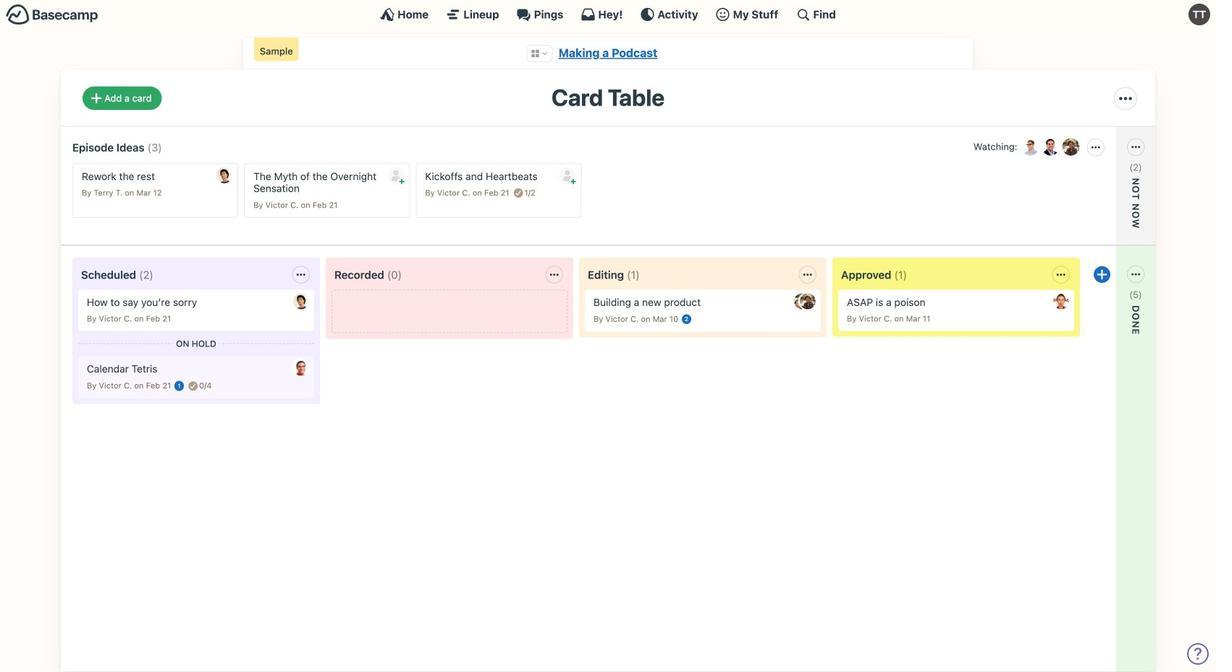 Task type: locate. For each thing, give the bounding box(es) containing it.
1 horizontal spatial jared davis image
[[293, 294, 309, 310]]

terry turtle image
[[1189, 4, 1211, 25]]

switch accounts image
[[6, 4, 99, 26]]

josh fiske image
[[1041, 137, 1062, 157]]

on feb 21 element
[[473, 188, 510, 198], [301, 201, 338, 210], [134, 314, 171, 324], [134, 382, 171, 391]]

jared davis image
[[217, 168, 233, 184], [293, 294, 309, 310]]

on mar 11 element
[[895, 314, 931, 324]]

0 horizontal spatial jared davis image
[[217, 168, 233, 184]]

0 vertical spatial jared davis image
[[217, 168, 233, 184]]

1 vertical spatial jared davis image
[[293, 294, 309, 310]]

steve marsh image
[[293, 360, 309, 376]]

keyboard shortcut: ⌘ + / image
[[796, 7, 811, 22]]

victor cooper image
[[1021, 137, 1041, 157]]

nicole katz image
[[800, 294, 816, 310]]

None submit
[[387, 167, 405, 185], [559, 167, 577, 185], [1040, 185, 1142, 203], [1040, 312, 1142, 331], [387, 167, 405, 185], [559, 167, 577, 185], [1040, 185, 1142, 203], [1040, 312, 1142, 331]]



Task type: vqa. For each thing, say whether or not it's contained in the screenshot.
SWITCH ACCOUNTS image
yes



Task type: describe. For each thing, give the bounding box(es) containing it.
jennifer young image
[[795, 294, 811, 310]]

breadcrumb element
[[243, 38, 974, 69]]

on mar 12 element
[[125, 188, 162, 198]]

main element
[[0, 0, 1217, 28]]

nicole katz image
[[1062, 137, 1082, 157]]

on mar 10 element
[[641, 315, 679, 324]]

annie bryan image
[[1054, 294, 1070, 310]]



